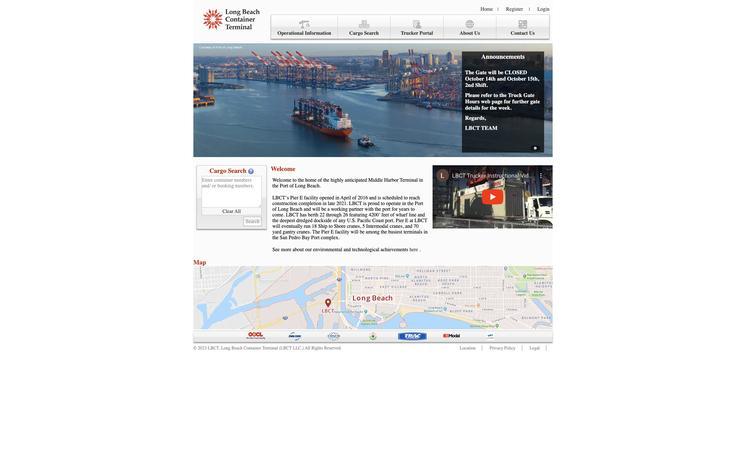 Task type: locate. For each thing, give the bounding box(es) containing it.
1 horizontal spatial cranes,
[[390, 224, 404, 229]]

the up the 2nd
[[466, 69, 475, 76]]

of up construction
[[290, 183, 294, 189]]

about
[[460, 30, 474, 36]]

anticipated
[[345, 177, 367, 183]]

0 horizontal spatial for
[[392, 207, 398, 212]]

1 horizontal spatial is
[[378, 195, 382, 201]]

2 cranes, from the left
[[390, 224, 404, 229]]

us inside "link"
[[530, 30, 535, 36]]

wharf
[[396, 212, 408, 218]]

1 horizontal spatial cargo
[[350, 30, 363, 36]]

announcements
[[482, 53, 525, 60]]

gate up shift.
[[476, 69, 487, 76]]

2 horizontal spatial long
[[295, 183, 306, 189]]

location
[[460, 346, 476, 351]]

facility down the beach.
[[304, 195, 319, 201]]

menu bar containing operational information
[[271, 15, 550, 39]]

1 vertical spatial cargo search
[[210, 167, 247, 175]]

partner
[[349, 207, 364, 212]]

port up lbct's
[[280, 183, 289, 189]]

port up line on the top right
[[415, 201, 424, 207]]

2nd
[[466, 82, 474, 88]]

0 vertical spatial beach
[[290, 207, 303, 212]]

1 vertical spatial welcome
[[273, 177, 292, 183]]

0 vertical spatial terminal
[[400, 177, 418, 183]]

1 vertical spatial pier
[[396, 218, 404, 224]]

1 horizontal spatial cargo search
[[350, 30, 379, 36]]

to
[[494, 92, 499, 98], [293, 177, 297, 183], [404, 195, 408, 201], [381, 201, 385, 207], [411, 207, 415, 212], [329, 224, 333, 229]]

for right details
[[482, 105, 489, 111]]

welcome for welcome to the home of the highly anticipated middle harbor terminal in the port of long beach.
[[273, 177, 292, 183]]

0 vertical spatial the
[[466, 69, 475, 76]]

terminal left (lbct
[[262, 346, 278, 351]]

run
[[304, 224, 311, 229]]

in
[[420, 177, 424, 183], [336, 195, 340, 201], [323, 201, 327, 207], [403, 201, 407, 207], [424, 229, 428, 235]]

home link
[[481, 6, 493, 12]]

us right contact
[[530, 30, 535, 36]]

1 us from the left
[[475, 30, 481, 36]]

0 horizontal spatial facility
[[304, 195, 319, 201]]

lbct left has
[[286, 212, 299, 218]]

to left home
[[293, 177, 297, 183]]

october up "truck"
[[508, 76, 527, 82]]

beach left container
[[232, 346, 243, 351]]

all right llc.)
[[305, 346, 311, 351]]

is left scheduled
[[378, 195, 382, 201]]

lbct's
[[273, 195, 289, 201]]

1 vertical spatial beach
[[232, 346, 243, 351]]

None submit
[[244, 217, 262, 227]]

long down lbct's
[[278, 207, 289, 212]]

about us link
[[444, 16, 497, 39]]

beach up dredged
[[290, 207, 303, 212]]

be left among
[[360, 229, 365, 235]]

| right "home" link
[[498, 7, 499, 12]]

the
[[500, 92, 507, 98], [490, 105, 498, 111], [298, 177, 304, 183], [324, 177, 330, 183], [273, 183, 279, 189], [408, 201, 414, 207], [375, 207, 381, 212], [273, 218, 279, 224], [381, 229, 387, 235], [273, 235, 279, 241]]

0 horizontal spatial cargo search
[[210, 167, 247, 175]]

0 vertical spatial search
[[365, 30, 379, 36]]

e left shore
[[331, 229, 334, 235]]

pier right lbct's
[[291, 195, 299, 201]]

0 horizontal spatial is
[[364, 201, 367, 207]]

0 vertical spatial e
[[300, 195, 303, 201]]

and left 70
[[406, 224, 413, 229]]

be inside the gate will be closed october 14th and october 15th, 2nd shift.
[[498, 69, 504, 76]]

legal link
[[530, 346, 540, 351]]

terminal
[[400, 177, 418, 183], [262, 346, 278, 351]]

1 horizontal spatial port
[[311, 235, 320, 241]]

policy
[[505, 346, 516, 351]]

cargo inside cargo search link
[[350, 30, 363, 36]]

portal
[[420, 30, 434, 36]]

1 horizontal spatial for
[[482, 105, 489, 111]]

0 horizontal spatial october
[[466, 76, 485, 82]]

pier right port.
[[396, 218, 404, 224]]

2 us from the left
[[530, 30, 535, 36]]

will left the '5'
[[351, 229, 359, 235]]

harbor
[[385, 177, 399, 183]]

welcome
[[271, 165, 296, 173], [273, 177, 292, 183]]

the gate will be closed october 14th and october 15th, 2nd shift.
[[466, 69, 540, 88]]

1 vertical spatial be
[[322, 207, 327, 212]]

will down the announcements
[[489, 69, 497, 76]]

berth
[[308, 212, 319, 218]]

1 vertical spatial the
[[313, 229, 320, 235]]

2016
[[358, 195, 368, 201]]

0 vertical spatial gate
[[476, 69, 487, 76]]

u.s.
[[347, 218, 356, 224]]

facility
[[304, 195, 319, 201], [335, 229, 350, 235]]

0 horizontal spatial beach
[[232, 346, 243, 351]]

in up reach
[[420, 177, 424, 183]]

any
[[339, 218, 346, 224]]

is
[[378, 195, 382, 201], [364, 201, 367, 207]]

0 vertical spatial cargo search
[[350, 30, 379, 36]]

cranes, down wharf
[[390, 224, 404, 229]]

rights
[[312, 346, 323, 351]]

0 horizontal spatial gate
[[476, 69, 487, 76]]

0 horizontal spatial be
[[322, 207, 327, 212]]

be left closed
[[498, 69, 504, 76]]

port right bay
[[311, 235, 320, 241]]

1 horizontal spatial all
[[305, 346, 311, 351]]

0 horizontal spatial cargo
[[210, 167, 227, 175]]

featuring
[[350, 212, 368, 218]]

reach
[[409, 195, 420, 201]]

environmental
[[313, 247, 343, 253]]

1 horizontal spatial us
[[530, 30, 535, 36]]

port.
[[386, 218, 395, 224]]

2 horizontal spatial port
[[415, 201, 424, 207]]

a
[[328, 207, 330, 212]]

gate inside please refer to the truck gate hours web page for further gate details for the week.
[[524, 92, 535, 98]]

1 vertical spatial long
[[278, 207, 289, 212]]

2 vertical spatial long
[[221, 346, 231, 351]]

clear
[[223, 209, 234, 214]]

0 horizontal spatial port
[[280, 183, 289, 189]]

and right 2016
[[370, 195, 377, 201]]

october up please
[[466, 76, 485, 82]]

search
[[365, 30, 379, 36], [228, 167, 247, 175]]

2 vertical spatial port
[[311, 235, 320, 241]]

register link
[[507, 6, 524, 12]]

late
[[328, 201, 336, 207]]

0 vertical spatial be
[[498, 69, 504, 76]]

coast
[[373, 218, 384, 224]]

0 horizontal spatial pier
[[291, 195, 299, 201]]

1 horizontal spatial long
[[278, 207, 289, 212]]

the right among
[[381, 229, 387, 235]]

lbct
[[466, 125, 480, 131], [349, 201, 362, 207], [286, 212, 299, 218], [415, 218, 428, 224]]

us right about
[[475, 30, 481, 36]]

e up has
[[300, 195, 303, 201]]

all right 'clear'
[[235, 209, 241, 214]]

more
[[281, 247, 292, 253]]

to right ship
[[329, 224, 333, 229]]

1 horizontal spatial gate
[[524, 92, 535, 98]]

pier
[[291, 195, 299, 201], [396, 218, 404, 224], [322, 229, 330, 235]]

gate right "truck"
[[524, 92, 535, 98]]

2 vertical spatial pier
[[322, 229, 330, 235]]

cranes.
[[297, 229, 311, 235]]

the right run on the left
[[313, 229, 320, 235]]

years
[[399, 207, 410, 212]]

2 vertical spatial e
[[331, 229, 334, 235]]

0 horizontal spatial all
[[235, 209, 241, 214]]

in inside welcome to the home of the highly anticipated middle harbor terminal in the port of long beach.
[[420, 177, 424, 183]]

1 horizontal spatial |
[[530, 7, 530, 12]]

refer
[[482, 92, 493, 98]]

contact us link
[[497, 16, 550, 39]]

llc.)
[[293, 346, 304, 351]]

facility down any
[[335, 229, 350, 235]]

1 vertical spatial port
[[415, 201, 424, 207]]

0 horizontal spatial |
[[498, 7, 499, 12]]

the up yard
[[273, 218, 279, 224]]

us
[[475, 30, 481, 36], [530, 30, 535, 36]]

pier down dockside
[[322, 229, 330, 235]]

0 horizontal spatial us
[[475, 30, 481, 36]]

to inside welcome to the home of the highly anticipated middle harbor terminal in the port of long beach.
[[293, 177, 297, 183]]

all
[[235, 209, 241, 214], [305, 346, 311, 351]]

legal
[[530, 346, 540, 351]]

2 october from the left
[[508, 76, 527, 82]]

1 vertical spatial facility
[[335, 229, 350, 235]]

for right port
[[392, 207, 398, 212]]

privacy
[[490, 346, 504, 351]]

0 horizontal spatial search
[[228, 167, 247, 175]]

long right lbct,
[[221, 346, 231, 351]]

yard
[[273, 229, 282, 235]]

long
[[295, 183, 306, 189], [278, 207, 289, 212], [221, 346, 231, 351]]

reserved.
[[324, 346, 342, 351]]

1 horizontal spatial beach
[[290, 207, 303, 212]]

us inside 'link'
[[475, 30, 481, 36]]

shift.
[[476, 82, 488, 88]]

truck
[[509, 92, 523, 98]]

26
[[343, 212, 348, 218]]

contact us
[[511, 30, 535, 36]]

beach.
[[307, 183, 321, 189]]

2 horizontal spatial be
[[498, 69, 504, 76]]

1 horizontal spatial be
[[360, 229, 365, 235]]

gantry
[[283, 229, 296, 235]]

e left at
[[406, 218, 409, 224]]

1 vertical spatial search
[[228, 167, 247, 175]]

welcome inside welcome to the home of the highly anticipated middle harbor terminal in the port of long beach.
[[273, 177, 292, 183]]

1 horizontal spatial search
[[365, 30, 379, 36]]

to right the refer
[[494, 92, 499, 98]]

all inside button
[[235, 209, 241, 214]]

operational
[[278, 30, 304, 36]]

dockside
[[314, 218, 332, 224]]

terminal right harbor
[[400, 177, 418, 183]]

will down the "come." at top
[[273, 224, 281, 229]]

0 vertical spatial port
[[280, 183, 289, 189]]

lbct team
[[466, 125, 498, 131]]

1 horizontal spatial terminal
[[400, 177, 418, 183]]

0 vertical spatial long
[[295, 183, 306, 189]]

0 vertical spatial cargo
[[350, 30, 363, 36]]

long left the beach.
[[295, 183, 306, 189]]

october
[[466, 76, 485, 82], [508, 76, 527, 82]]

cranes, left the '5'
[[347, 224, 362, 229]]

0 horizontal spatial the
[[313, 229, 320, 235]]

the up line on the top right
[[408, 201, 414, 207]]

the left home
[[298, 177, 304, 183]]

hours
[[466, 98, 480, 105]]

port
[[280, 183, 289, 189], [415, 201, 424, 207], [311, 235, 320, 241]]

welcome to the home of the highly anticipated middle harbor terminal in the port of long beach.
[[273, 177, 424, 189]]

to right years
[[411, 207, 415, 212]]

eventually
[[282, 224, 303, 229]]

contact
[[511, 30, 528, 36]]

for right 'page'
[[505, 98, 511, 105]]

0 horizontal spatial terminal
[[262, 346, 278, 351]]

1 vertical spatial all
[[305, 346, 311, 351]]

| left login link
[[530, 7, 530, 12]]

1 horizontal spatial the
[[466, 69, 475, 76]]

the
[[466, 69, 475, 76], [313, 229, 320, 235]]

shore
[[334, 224, 346, 229]]

be left a
[[322, 207, 327, 212]]

is left the proud
[[364, 201, 367, 207]]

1 horizontal spatial pier
[[322, 229, 330, 235]]

1 vertical spatial gate
[[524, 92, 535, 98]]

be
[[498, 69, 504, 76], [322, 207, 327, 212], [360, 229, 365, 235]]

long inside lbct's pier e facility opened in april of 2016 and is scheduled to reach construction completion in late 2021.  lbct is proud to operate in the port of long beach and will be a working partner with the port for years to come.  lbct has berth 22 through 26 featuring 4200' feet of wharf line and the deepest dredged dockside of any u.s. pacific coast port. pier e at lbct will eventually run 18 ship to shore cranes, 5 intermodal cranes, and 70 yard gantry cranes. the pier e facility will be among the busiest terminals in the san pedro bay port complex.
[[278, 207, 289, 212]]

0 vertical spatial welcome
[[271, 165, 296, 173]]

to right the proud
[[381, 201, 385, 207]]

(lbct
[[279, 346, 292, 351]]

2 horizontal spatial e
[[406, 218, 409, 224]]

1 horizontal spatial october
[[508, 76, 527, 82]]

0 horizontal spatial cranes,
[[347, 224, 362, 229]]

menu bar
[[271, 15, 550, 39]]

san
[[280, 235, 288, 241]]

the inside lbct's pier e facility opened in april of 2016 and is scheduled to reach construction completion in late 2021.  lbct is proud to operate in the port of long beach and will be a working partner with the port for years to come.  lbct has berth 22 through 26 featuring 4200' feet of wharf line and the deepest dredged dockside of any u.s. pacific coast port. pier e at lbct will eventually run 18 ship to shore cranes, 5 intermodal cranes, and 70 yard gantry cranes. the pier e facility will be among the busiest terminals in the san pedro bay port complex.
[[313, 229, 320, 235]]

information
[[305, 30, 332, 36]]

with
[[365, 207, 374, 212]]

at
[[410, 218, 414, 224]]

0 vertical spatial all
[[235, 209, 241, 214]]

1 vertical spatial terminal
[[262, 346, 278, 351]]



Task type: vqa. For each thing, say whether or not it's contained in the screenshot.
Enter Container Numbers And/ Or Booking Numbers. text field
no



Task type: describe. For each thing, give the bounding box(es) containing it.
port inside welcome to the home of the highly anticipated middle harbor terminal in the port of long beach.
[[280, 183, 289, 189]]

trucker
[[401, 30, 419, 36]]

search inside menu bar
[[365, 30, 379, 36]]

home
[[306, 177, 317, 183]]

container
[[244, 346, 261, 351]]

for inside lbct's pier e facility opened in april of 2016 and is scheduled to reach construction completion in late 2021.  lbct is proud to operate in the port of long beach and will be a working partner with the port for years to come.  lbct has berth 22 through 26 featuring 4200' feet of wharf line and the deepest dredged dockside of any u.s. pacific coast port. pier e at lbct will eventually run 18 ship to shore cranes, 5 intermodal cranes, and 70 yard gantry cranes. the pier e facility will be among the busiest terminals in the san pedro bay port complex.
[[392, 207, 398, 212]]

feet
[[382, 212, 389, 218]]

of right home
[[318, 177, 322, 183]]

0 vertical spatial pier
[[291, 195, 299, 201]]

web
[[482, 98, 491, 105]]

opened
[[320, 195, 335, 201]]

intermodal
[[367, 224, 389, 229]]

team
[[482, 125, 498, 131]]

privacy policy
[[490, 346, 516, 351]]

the left san at left
[[273, 235, 279, 241]]

in right late
[[336, 195, 340, 201]]

18
[[312, 224, 317, 229]]

2 horizontal spatial for
[[505, 98, 511, 105]]

gate
[[531, 98, 541, 105]]

lbct right at
[[415, 218, 428, 224]]

us for contact us
[[530, 30, 535, 36]]

pacific
[[358, 218, 372, 224]]

0 horizontal spatial e
[[300, 195, 303, 201]]

through
[[326, 212, 342, 218]]

deepest
[[280, 218, 295, 224]]

line
[[409, 212, 417, 218]]

terminal inside welcome to the home of the highly anticipated middle harbor terminal in the port of long beach.
[[400, 177, 418, 183]]

welcome for welcome
[[271, 165, 296, 173]]

will inside the gate will be closed october 14th and october 15th, 2nd shift.
[[489, 69, 497, 76]]

of down lbct's
[[273, 207, 277, 212]]

1 october from the left
[[466, 76, 485, 82]]

construction
[[273, 201, 298, 207]]

1 vertical spatial cargo
[[210, 167, 227, 175]]

1 horizontal spatial facility
[[335, 229, 350, 235]]

lbct up featuring
[[349, 201, 362, 207]]

to inside please refer to the truck gate hours web page for further gate details for the week.
[[494, 92, 499, 98]]

lbct,
[[208, 346, 220, 351]]

privacy policy link
[[490, 346, 516, 351]]

© 2023 lbct, long beach container terminal (lbct llc.) all rights reserved.
[[194, 346, 342, 351]]

in left late
[[323, 201, 327, 207]]

bay
[[302, 235, 310, 241]]

1 | from the left
[[498, 7, 499, 12]]

0 horizontal spatial long
[[221, 346, 231, 351]]

please refer to the truck gate hours web page for further gate details for the week.
[[466, 92, 541, 111]]

proud
[[368, 201, 380, 207]]

details
[[466, 105, 481, 111]]

2 horizontal spatial pier
[[396, 218, 404, 224]]

here link
[[410, 247, 419, 253]]

the left week.
[[490, 105, 498, 111]]

in right 70
[[424, 229, 428, 235]]

busiest
[[389, 229, 403, 235]]

14th and
[[486, 76, 506, 82]]

pedro
[[289, 235, 301, 241]]

operational information link
[[271, 16, 338, 39]]

the up lbct's
[[273, 183, 279, 189]]

port
[[383, 207, 391, 212]]

further
[[513, 98, 530, 105]]

and left technological
[[344, 247, 351, 253]]

page
[[492, 98, 503, 105]]

©
[[194, 346, 197, 351]]

70
[[414, 224, 419, 229]]

trucker portal link
[[391, 16, 444, 39]]

4200'
[[369, 212, 381, 218]]

the left "truck"
[[500, 92, 507, 98]]

us for about us
[[475, 30, 481, 36]]

see more about our environmental and technological achievements here .
[[273, 247, 421, 253]]

and right line on the top right
[[418, 212, 425, 218]]

the left port
[[375, 207, 381, 212]]

long inside welcome to the home of the highly anticipated middle harbor terminal in the port of long beach.
[[295, 183, 306, 189]]

the left "highly"
[[324, 177, 330, 183]]

scheduled
[[383, 195, 403, 201]]

lbct down regards,​
[[466, 125, 480, 131]]

closed
[[505, 69, 528, 76]]

complex.
[[321, 235, 340, 241]]

will left a
[[313, 207, 320, 212]]

home
[[481, 6, 493, 12]]

and up dredged
[[304, 207, 311, 212]]

login
[[538, 6, 550, 12]]

technological
[[353, 247, 380, 253]]

2 vertical spatial be
[[360, 229, 365, 235]]

middle
[[369, 177, 383, 183]]

in right operate
[[403, 201, 407, 207]]

of right feet
[[391, 212, 395, 218]]

please
[[466, 92, 480, 98]]

clear all
[[223, 209, 241, 214]]

working
[[331, 207, 348, 212]]

among
[[366, 229, 380, 235]]

map
[[194, 259, 206, 266]]

ship
[[319, 224, 328, 229]]

0 vertical spatial facility
[[304, 195, 319, 201]]

week.
[[499, 105, 512, 111]]

come.
[[273, 212, 285, 218]]

Enter container numbers and/ or booking numbers. text field
[[202, 176, 262, 208]]

2 | from the left
[[530, 7, 530, 12]]

gate inside the gate will be closed october 14th and october 15th, 2nd shift.
[[476, 69, 487, 76]]

beach inside lbct's pier e facility opened in april of 2016 and is scheduled to reach construction completion in late 2021.  lbct is proud to operate in the port of long beach and will be a working partner with the port for years to come.  lbct has berth 22 through 26 featuring 4200' feet of wharf line and the deepest dredged dockside of any u.s. pacific coast port. pier e at lbct will eventually run 18 ship to shore cranes, 5 intermodal cranes, and 70 yard gantry cranes. the pier e facility will be among the busiest terminals in the san pedro bay port complex.
[[290, 207, 303, 212]]

dredged
[[297, 218, 313, 224]]

of left any
[[333, 218, 338, 224]]

regards,​
[[466, 115, 486, 121]]

1 cranes, from the left
[[347, 224, 362, 229]]

completion
[[299, 201, 322, 207]]

operate
[[386, 201, 401, 207]]

22
[[320, 212, 325, 218]]

1 horizontal spatial e
[[331, 229, 334, 235]]

to left reach
[[404, 195, 408, 201]]

cargo search link
[[338, 16, 391, 39]]

1 vertical spatial e
[[406, 218, 409, 224]]

achievements
[[381, 247, 409, 253]]

clear all button
[[202, 208, 262, 215]]

trucker portal
[[401, 30, 434, 36]]

5
[[363, 224, 365, 229]]

highly
[[331, 177, 344, 183]]

the inside the gate will be closed october 14th and october 15th, 2nd shift.
[[466, 69, 475, 76]]

about
[[293, 247, 304, 253]]

of left 2016
[[353, 195, 357, 201]]



